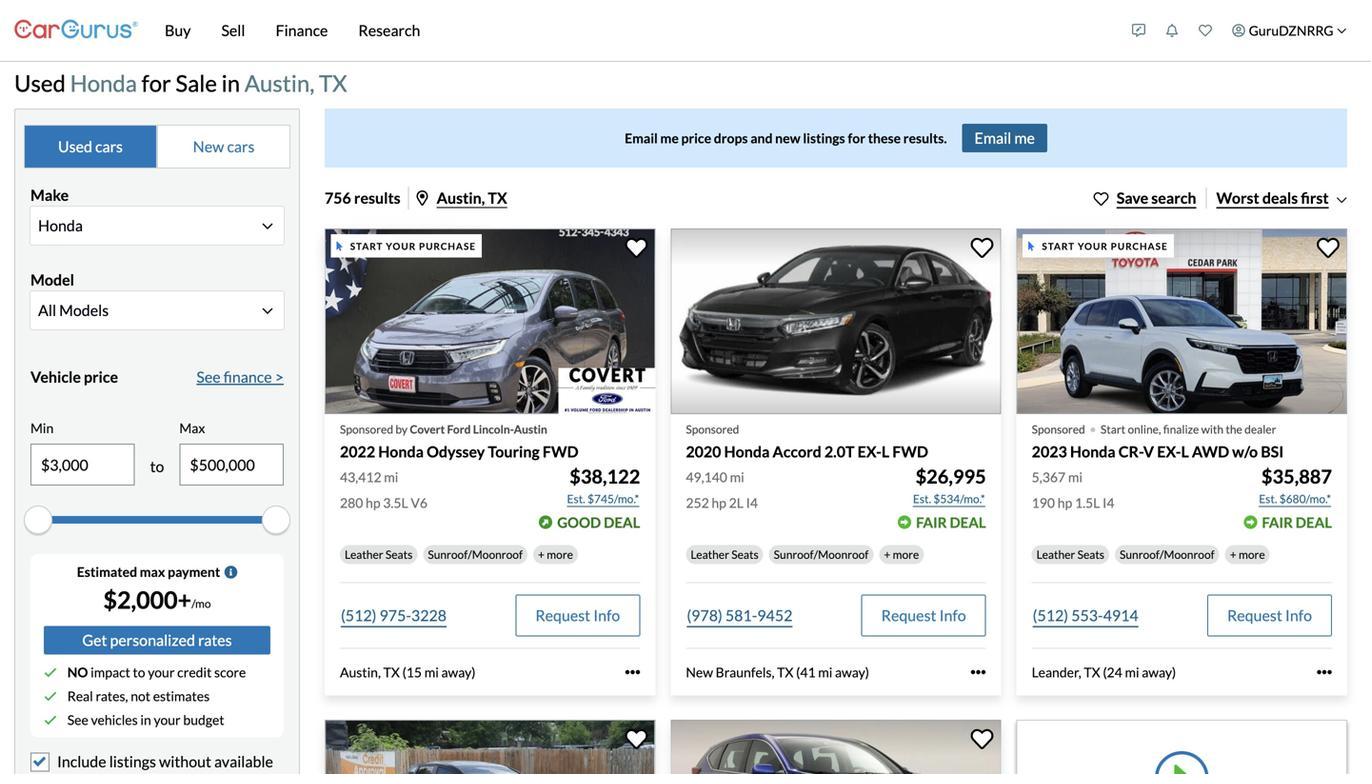 Task type: locate. For each thing, give the bounding box(es) containing it.
1 horizontal spatial hp
[[712, 495, 727, 511]]

756
[[325, 188, 351, 207]]

2 sunroof/moonroof from the left
[[774, 548, 869, 561]]

2 i4 from the left
[[1103, 495, 1115, 511]]

1 horizontal spatial ex-
[[1158, 443, 1182, 461]]

1 ex- from the left
[[858, 443, 882, 461]]

0 horizontal spatial me
[[661, 130, 679, 146]]

leather seats down the 2l
[[691, 548, 759, 561]]

est. inside $35,887 est. $680/mo.*
[[1259, 492, 1278, 506]]

0 horizontal spatial est.
[[567, 492, 586, 506]]

0 horizontal spatial info
[[594, 606, 620, 625]]

sponsored for ·
[[1032, 423, 1086, 436]]

leather down 190
[[1037, 548, 1076, 561]]

leather seats
[[345, 548, 413, 561], [691, 548, 759, 561], [1037, 548, 1105, 561]]

cars inside 'button'
[[227, 137, 255, 156]]

1 vertical spatial listings
[[109, 753, 156, 771]]

white 2020 honda accord 2.0t ex-l fwd sedan front-wheel drive automatic image
[[671, 228, 1002, 415]]

0 horizontal spatial new
[[193, 137, 224, 156]]

used
[[14, 70, 66, 97], [58, 137, 92, 156]]

platinum white pearl 2023 honda cr-v ex-l awd w/o bsi suv / crossover all-wheel drive continuously variable transmission image
[[1017, 228, 1348, 415]]

new left "braunfels,"
[[686, 664, 713, 680]]

hp inside the 49,140 mi 252 hp 2l i4
[[712, 495, 727, 511]]

0 horizontal spatial l
[[882, 443, 890, 461]]

0 horizontal spatial ellipsis h image
[[625, 665, 640, 680]]

43,412 mi 280 hp 3.5l v6
[[340, 469, 428, 511]]

hp right 190
[[1058, 495, 1073, 511]]

2 purchase from the left
[[1111, 240, 1168, 252]]

2 horizontal spatial seats
[[1078, 548, 1105, 561]]

request info button for covert ford lincoln-austin
[[516, 595, 640, 637]]

1 cars from the left
[[95, 137, 123, 156]]

1 horizontal spatial me
[[1015, 128, 1035, 147]]

2 horizontal spatial austin,
[[437, 188, 485, 207]]

cars
[[95, 137, 123, 156], [227, 137, 255, 156]]

no impact to your credit score
[[67, 664, 246, 681]]

leather down the 280 on the bottom of the page
[[345, 548, 383, 561]]

3 info from the left
[[1286, 606, 1313, 625]]

0 horizontal spatial ex-
[[858, 443, 882, 461]]

tx
[[319, 70, 347, 97], [488, 188, 507, 207], [384, 664, 400, 680], [777, 664, 794, 680], [1084, 664, 1101, 680]]

fair deal down est. $680/mo.* button
[[1262, 514, 1333, 531]]

the
[[1226, 423, 1243, 436]]

sponsored inside sponsored · start online, finalize with the dealer 2023 honda cr-v ex-l awd w/o bsi
[[1032, 423, 1086, 436]]

2 start your purchase from the left
[[1042, 240, 1168, 252]]

1 l from the left
[[882, 443, 890, 461]]

+ more down est. $680/mo.* button
[[1230, 548, 1266, 561]]

1 horizontal spatial start
[[1042, 240, 1075, 252]]

austin, left (15
[[340, 664, 381, 680]]

mi inside the 49,140 mi 252 hp 2l i4
[[730, 469, 745, 485]]

new for new braunfels, tx (41 mi away)
[[686, 664, 713, 680]]

me for email me
[[1015, 128, 1035, 147]]

+ for covert ford lincoln-austin
[[538, 548, 545, 561]]

cargurus logo homepage link link
[[14, 3, 138, 58]]

$35,887 est. $680/mo.*
[[1259, 465, 1333, 506]]

map marker alt image
[[417, 190, 428, 206]]

1 horizontal spatial away)
[[835, 664, 870, 680]]

fair
[[916, 514, 947, 531], [1262, 514, 1293, 531]]

(978) 581-9452 button
[[686, 595, 794, 637]]

1 vertical spatial new
[[686, 664, 713, 680]]

check image
[[44, 666, 57, 679], [44, 690, 57, 703]]

1 vertical spatial used
[[58, 137, 92, 156]]

0 horizontal spatial see
[[67, 712, 88, 728]]

email inside button
[[975, 128, 1012, 147]]

2022
[[340, 443, 375, 461]]

leather seats down 3.5l at the left
[[345, 548, 413, 561]]

1 vertical spatial check image
[[44, 690, 57, 703]]

2 horizontal spatial sponsored
[[1032, 423, 1086, 436]]

hp inside 43,412 mi 280 hp 3.5l v6
[[366, 495, 381, 511]]

+ more
[[538, 548, 573, 561], [884, 548, 919, 561], [1230, 548, 1266, 561]]

sell button
[[206, 0, 261, 61]]

2 est. from the left
[[913, 492, 932, 506]]

austin, for austin, tx
[[437, 188, 485, 207]]

l right '2.0t'
[[882, 443, 890, 461]]

1.5l
[[1075, 495, 1101, 511]]

tx left (15
[[384, 664, 400, 680]]

2 l from the left
[[1182, 443, 1189, 461]]

est. down $35,887
[[1259, 492, 1278, 506]]

$745/mo.*
[[588, 492, 639, 506]]

save search
[[1117, 188, 1197, 207]]

1 start your purchase from the left
[[350, 240, 476, 252]]

2 (512) from the left
[[1033, 606, 1069, 625]]

mi
[[384, 469, 398, 485], [730, 469, 745, 485], [1069, 469, 1083, 485], [425, 664, 439, 680], [818, 664, 833, 680], [1125, 664, 1140, 680]]

1 fair deal from the left
[[916, 514, 987, 531]]

2 horizontal spatial away)
[[1142, 664, 1177, 680]]

for left sale
[[142, 70, 171, 97]]

1 fair from the left
[[916, 514, 947, 531]]

sponsored up 2020
[[686, 423, 740, 436]]

0 horizontal spatial to
[[133, 664, 145, 681]]

leather down 252
[[691, 548, 730, 561]]

away) right '(41'
[[835, 664, 870, 680]]

in right sale
[[222, 70, 240, 97]]

new down sale
[[193, 137, 224, 156]]

1 horizontal spatial new
[[686, 664, 713, 680]]

(512) 553-4914
[[1033, 606, 1139, 625]]

0 horizontal spatial +
[[538, 548, 545, 561]]

used down cargurus logo homepage link link
[[14, 70, 66, 97]]

sponsored inside sponsored by covert ford lincoln-austin 2022 honda odyssey touring fwd
[[340, 423, 393, 436]]

3 est. from the left
[[1259, 492, 1278, 506]]

0 horizontal spatial sunroof/moonroof
[[428, 548, 523, 561]]

tx left (24
[[1084, 664, 1101, 680]]

0 vertical spatial new
[[193, 137, 224, 156]]

research button
[[343, 0, 436, 61]]

vehicles
[[91, 712, 138, 728]]

deal down $534/mo.*
[[950, 514, 987, 531]]

0 vertical spatial austin,
[[245, 70, 315, 97]]

covert ford lincoln-austin image
[[559, 368, 656, 415]]

gray 2022 honda odyssey touring fwd minivan front-wheel drive automatic image
[[325, 228, 656, 415]]

sponsored for 2020
[[686, 423, 740, 436]]

check image
[[44, 714, 57, 727]]

1 horizontal spatial listings
[[803, 130, 845, 146]]

1 vertical spatial see
[[67, 712, 88, 728]]

0 horizontal spatial hp
[[366, 495, 381, 511]]

info circle image
[[224, 566, 237, 579]]

2 seats from the left
[[732, 548, 759, 561]]

1 est. from the left
[[567, 492, 586, 506]]

1 (512) from the left
[[341, 606, 377, 625]]

to left max text box
[[150, 457, 164, 476]]

used up the make
[[58, 137, 92, 156]]

2 away) from the left
[[835, 664, 870, 680]]

sunroof/moonroof up 9452
[[774, 548, 869, 561]]

1 mouse pointer image from the left
[[337, 241, 343, 251]]

honda inside sponsored by covert ford lincoln-austin 2022 honda odyssey touring fwd
[[378, 443, 424, 461]]

1 horizontal spatial sunroof/moonroof
[[774, 548, 869, 561]]

listings right new
[[803, 130, 845, 146]]

1 horizontal spatial more
[[893, 548, 919, 561]]

2 horizontal spatial start
[[1101, 423, 1126, 436]]

honda down cargurus logo homepage link
[[70, 70, 137, 97]]

0 vertical spatial see
[[197, 367, 221, 386]]

3 request info from the left
[[1228, 606, 1313, 625]]

your
[[386, 240, 416, 252], [1078, 240, 1109, 252], [148, 664, 175, 681], [154, 712, 181, 728]]

tx for austin, tx
[[488, 188, 507, 207]]

fwd
[[543, 443, 579, 461], [893, 443, 929, 461]]

vehicle price
[[30, 367, 118, 386]]

menu bar
[[138, 0, 1123, 61]]

1 + from the left
[[538, 548, 545, 561]]

tx down finance dropdown button
[[319, 70, 347, 97]]

mi right the 5,367
[[1069, 469, 1083, 485]]

3 + more from the left
[[1230, 548, 1266, 561]]

email me price drops and new listings for these results.
[[625, 130, 947, 146]]

0 horizontal spatial request info button
[[516, 595, 640, 637]]

1 horizontal spatial see
[[197, 367, 221, 386]]

0 horizontal spatial fwd
[[543, 443, 579, 461]]

sunroof/moonroof up 3228
[[428, 548, 523, 561]]

ellipsis h image for $38,122
[[625, 665, 640, 680]]

seats down the 2l
[[732, 548, 759, 561]]

1 horizontal spatial request info button
[[862, 595, 987, 637]]

3 request from the left
[[1228, 606, 1283, 625]]

2 request info from the left
[[882, 606, 967, 625]]

start inside sponsored · start online, finalize with the dealer 2023 honda cr-v ex-l awd w/o bsi
[[1101, 423, 1126, 436]]

not
[[131, 688, 151, 704]]

listings down see vehicles in your budget
[[109, 753, 156, 771]]

0 horizontal spatial mouse pointer image
[[337, 241, 343, 251]]

mouse pointer image
[[337, 241, 343, 251], [1029, 241, 1035, 251]]

1 sunroof/moonroof from the left
[[428, 548, 523, 561]]

0 vertical spatial to
[[150, 457, 164, 476]]

1 horizontal spatial cars
[[227, 137, 255, 156]]

start your purchase
[[350, 240, 476, 252], [1042, 240, 1168, 252]]

$38,122
[[570, 465, 640, 488]]

see finance > link
[[197, 366, 284, 388]]

(512) 553-4914 button
[[1032, 595, 1140, 637]]

fair deal down 'est. $534/mo.*' button
[[916, 514, 987, 531]]

v6
[[411, 495, 428, 511]]

0 horizontal spatial fair
[[916, 514, 947, 531]]

hp inside 5,367 mi 190 hp 1.5l i4
[[1058, 495, 1073, 511]]

ex- right the v
[[1158, 443, 1182, 461]]

i4 inside the 49,140 mi 252 hp 2l i4
[[746, 495, 758, 511]]

sunroof/moonroof
[[428, 548, 523, 561], [774, 548, 869, 561], [1120, 548, 1215, 561]]

saved cars image
[[1199, 24, 1213, 37]]

3 hp from the left
[[1058, 495, 1073, 511]]

sponsored up 2022
[[340, 423, 393, 436]]

hp left the 2l
[[712, 495, 727, 511]]

1 horizontal spatial + more
[[884, 548, 919, 561]]

away) right (15
[[442, 664, 476, 680]]

1 horizontal spatial purchase
[[1111, 240, 1168, 252]]

tx left '(41'
[[777, 664, 794, 680]]

+ more for ·
[[1230, 548, 1266, 561]]

fwd up $26,995
[[893, 443, 929, 461]]

check image up check icon
[[44, 690, 57, 703]]

975-
[[380, 606, 411, 625]]

est. down $26,995
[[913, 492, 932, 506]]

1 horizontal spatial email
[[975, 128, 1012, 147]]

max
[[140, 564, 165, 580]]

3 + from the left
[[1230, 548, 1237, 561]]

purchase down austin, tx button
[[419, 240, 476, 252]]

2 horizontal spatial request info button
[[1208, 595, 1333, 637]]

ex- inside sponsored 2020 honda accord 2.0t ex-l fwd
[[858, 443, 882, 461]]

2 sponsored from the left
[[686, 423, 740, 436]]

ford
[[447, 423, 471, 436]]

price right vehicle
[[84, 367, 118, 386]]

Min text field
[[31, 445, 134, 485]]

0 horizontal spatial in
[[140, 712, 151, 728]]

start your purchase down the map marker alt icon
[[350, 240, 476, 252]]

2 mouse pointer image from the left
[[1029, 241, 1035, 251]]

1 request info from the left
[[536, 606, 620, 625]]

1 horizontal spatial l
[[1182, 443, 1189, 461]]

3 sponsored from the left
[[1032, 423, 1086, 436]]

2 horizontal spatial leather
[[1037, 548, 1076, 561]]

real rates, not estimates
[[67, 688, 210, 704]]

>
[[275, 367, 284, 386]]

est. up good
[[567, 492, 586, 506]]

mi up the 2l
[[730, 469, 745, 485]]

(512) 975-3228 button
[[340, 595, 448, 637]]

sponsored up 2023
[[1032, 423, 1086, 436]]

3 away) from the left
[[1142, 664, 1177, 680]]

1 horizontal spatial request info
[[882, 606, 967, 625]]

$2,000+
[[103, 586, 192, 614]]

1 fwd from the left
[[543, 443, 579, 461]]

see
[[197, 367, 221, 386], [67, 712, 88, 728]]

2 info from the left
[[940, 606, 967, 625]]

fair down 'est. $534/mo.*' button
[[916, 514, 947, 531]]

fwd down austin
[[543, 443, 579, 461]]

used inside button
[[58, 137, 92, 156]]

0 horizontal spatial cars
[[95, 137, 123, 156]]

sunroof/moonroof for by
[[428, 548, 523, 561]]

email right results.
[[975, 128, 1012, 147]]

(512) inside "(512) 975-3228" button
[[341, 606, 377, 625]]

deal down the $680/mo.*
[[1296, 514, 1333, 531]]

mi right (24
[[1125, 664, 1140, 680]]

1 leather seats from the left
[[345, 548, 413, 561]]

honda down by
[[378, 443, 424, 461]]

2 fwd from the left
[[893, 443, 929, 461]]

drops
[[714, 130, 748, 146]]

1 deal from the left
[[604, 514, 640, 531]]

touring
[[488, 443, 540, 461]]

2 leather seats from the left
[[691, 548, 759, 561]]

0 horizontal spatial fair deal
[[916, 514, 987, 531]]

2 horizontal spatial more
[[1239, 548, 1266, 561]]

tx for austin, tx (15 mi away)
[[384, 664, 400, 680]]

2 horizontal spatial request
[[1228, 606, 1283, 625]]

0 vertical spatial for
[[142, 70, 171, 97]]

purchase for covert ford lincoln-austin
[[419, 240, 476, 252]]

3 leather from the left
[[1037, 548, 1076, 561]]

leander,
[[1032, 664, 1082, 680]]

vehicle
[[30, 367, 81, 386]]

$680/mo.*
[[1280, 492, 1332, 506]]

2 horizontal spatial + more
[[1230, 548, 1266, 561]]

start for ·
[[1042, 240, 1075, 252]]

2 horizontal spatial info
[[1286, 606, 1313, 625]]

0 horizontal spatial more
[[547, 548, 573, 561]]

ellipsis h image
[[625, 665, 640, 680], [971, 665, 987, 680]]

0 vertical spatial in
[[222, 70, 240, 97]]

0 horizontal spatial start
[[350, 240, 383, 252]]

1 horizontal spatial start your purchase
[[1042, 240, 1168, 252]]

1 horizontal spatial austin,
[[340, 664, 381, 680]]

3 deal from the left
[[1296, 514, 1333, 531]]

budget
[[183, 712, 224, 728]]

est. $745/mo.* button
[[566, 489, 640, 509]]

austin, tx button
[[417, 188, 507, 207]]

/mo
[[192, 597, 211, 611]]

fair deal for 2020
[[916, 514, 987, 531]]

+ more down 'est. $534/mo.*' button
[[884, 548, 919, 561]]

1 request from the left
[[536, 606, 591, 625]]

2023
[[1032, 443, 1068, 461]]

price
[[682, 130, 712, 146], [84, 367, 118, 386]]

est.
[[567, 492, 586, 506], [913, 492, 932, 506], [1259, 492, 1278, 506]]

190
[[1032, 495, 1055, 511]]

listings
[[803, 130, 845, 146], [109, 753, 156, 771]]

1 sponsored from the left
[[340, 423, 393, 436]]

more down 'est. $534/mo.*' button
[[893, 548, 919, 561]]

(512) left 975-
[[341, 606, 377, 625]]

for left these
[[848, 130, 866, 146]]

1 horizontal spatial fair deal
[[1262, 514, 1333, 531]]

me inside button
[[1015, 128, 1035, 147]]

buy
[[165, 21, 191, 40]]

hp right the 280 on the bottom of the page
[[366, 495, 381, 511]]

1 seats from the left
[[386, 548, 413, 561]]

+ more down good
[[538, 548, 573, 561]]

0 horizontal spatial price
[[84, 367, 118, 386]]

1 horizontal spatial for
[[848, 130, 866, 146]]

1 horizontal spatial leather seats
[[691, 548, 759, 561]]

new cars button
[[157, 125, 291, 168]]

start your purchase down save on the top
[[1042, 240, 1168, 252]]

252
[[686, 495, 709, 511]]

5,367
[[1032, 469, 1066, 485]]

+
[[538, 548, 545, 561], [884, 548, 891, 561], [1230, 548, 1237, 561]]

i4 inside 5,367 mi 190 hp 1.5l i4
[[1103, 495, 1115, 511]]

good
[[557, 514, 601, 531]]

1 horizontal spatial est.
[[913, 492, 932, 506]]

leather seats down 1.5l
[[1037, 548, 1105, 561]]

in down not
[[140, 712, 151, 728]]

ex- right '2.0t'
[[858, 443, 882, 461]]

mouse pointer image for by
[[337, 241, 343, 251]]

see inside see finance > link
[[197, 367, 221, 386]]

chevron down image
[[1337, 25, 1347, 35]]

1 ellipsis h image from the left
[[625, 665, 640, 680]]

i4 right the 2l
[[746, 495, 758, 511]]

austin,
[[245, 70, 315, 97], [437, 188, 485, 207], [340, 664, 381, 680]]

mi right (15
[[425, 664, 439, 680]]

est. for covert ford lincoln-austin
[[567, 492, 586, 506]]

est. inside $26,995 est. $534/mo.*
[[913, 492, 932, 506]]

used honda for sale in austin, tx
[[14, 70, 347, 97]]

more down est. $680/mo.* button
[[1239, 548, 1266, 561]]

your down estimates at the left of the page
[[154, 712, 181, 728]]

(512) left 553- at the bottom
[[1033, 606, 1069, 625]]

see for see finance >
[[197, 367, 221, 386]]

sunroof/moonroof up the 4914 in the right bottom of the page
[[1120, 548, 1215, 561]]

0 horizontal spatial for
[[142, 70, 171, 97]]

to
[[150, 457, 164, 476], [133, 664, 145, 681]]

0 horizontal spatial purchase
[[419, 240, 476, 252]]

away) for covert ford lincoln-austin
[[442, 664, 476, 680]]

1 horizontal spatial sponsored
[[686, 423, 740, 436]]

1 away) from the left
[[442, 664, 476, 680]]

seats for by
[[386, 548, 413, 561]]

1 purchase from the left
[[419, 240, 476, 252]]

me for email me price drops and new listings for these results.
[[661, 130, 679, 146]]

1 horizontal spatial fwd
[[893, 443, 929, 461]]

new inside 'button'
[[193, 137, 224, 156]]

3 more from the left
[[1239, 548, 1266, 561]]

1 horizontal spatial seats
[[732, 548, 759, 561]]

away)
[[442, 664, 476, 680], [835, 664, 870, 680], [1142, 664, 1177, 680]]

1 i4 from the left
[[746, 495, 758, 511]]

0 horizontal spatial seats
[[386, 548, 413, 561]]

0 horizontal spatial away)
[[442, 664, 476, 680]]

ellipsis h image
[[1317, 665, 1333, 680]]

1 horizontal spatial leather
[[691, 548, 730, 561]]

austin, right the map marker alt icon
[[437, 188, 485, 207]]

sponsored inside sponsored 2020 honda accord 2.0t ex-l fwd
[[686, 423, 740, 436]]

2 leather from the left
[[691, 548, 730, 561]]

seats for 2020
[[732, 548, 759, 561]]

1 hp from the left
[[366, 495, 381, 511]]

request info for ·
[[1228, 606, 1313, 625]]

email left drops
[[625, 130, 658, 146]]

1 info from the left
[[594, 606, 620, 625]]

buy button
[[150, 0, 206, 61]]

2 fair deal from the left
[[1262, 514, 1333, 531]]

2 fair from the left
[[1262, 514, 1293, 531]]

Max text field
[[180, 445, 283, 485]]

more for ·
[[1239, 548, 1266, 561]]

0 horizontal spatial leather seats
[[345, 548, 413, 561]]

more down good
[[547, 548, 573, 561]]

request for ·
[[1228, 606, 1283, 625]]

+ for ·
[[1230, 548, 1237, 561]]

2 request info button from the left
[[862, 595, 987, 637]]

deal down $745/mo.*
[[604, 514, 640, 531]]

tx right the map marker alt icon
[[488, 188, 507, 207]]

2 hp from the left
[[712, 495, 727, 511]]

1 horizontal spatial in
[[222, 70, 240, 97]]

1 horizontal spatial (512)
[[1033, 606, 1069, 625]]

fair down est. $680/mo.* button
[[1262, 514, 1293, 531]]

check image left the no
[[44, 666, 57, 679]]

2 horizontal spatial +
[[1230, 548, 1237, 561]]

2 horizontal spatial hp
[[1058, 495, 1073, 511]]

1 request info button from the left
[[516, 595, 640, 637]]

0 horizontal spatial leather
[[345, 548, 383, 561]]

austin, down finance dropdown button
[[245, 70, 315, 97]]

covert
[[410, 423, 445, 436]]

sponsored
[[340, 423, 393, 436], [686, 423, 740, 436], [1032, 423, 1086, 436]]

2 more from the left
[[893, 548, 919, 561]]

1 horizontal spatial i4
[[1103, 495, 1115, 511]]

l down finalize
[[1182, 443, 1189, 461]]

3 seats from the left
[[1078, 548, 1105, 561]]

accord
[[773, 443, 822, 461]]

see left 'finance'
[[197, 367, 221, 386]]

blue 2021 honda cr-v se awd suv / crossover all-wheel drive automatic image
[[671, 720, 1002, 774]]

honda left cr-
[[1071, 443, 1116, 461]]

fair for ·
[[1262, 514, 1293, 531]]

1 + more from the left
[[538, 548, 573, 561]]

sponsored 2020 honda accord 2.0t ex-l fwd
[[686, 423, 929, 461]]

4914
[[1104, 606, 1139, 625]]

1 horizontal spatial deal
[[950, 514, 987, 531]]

purchase down save search button at the top of page
[[1111, 240, 1168, 252]]

cars inside button
[[95, 137, 123, 156]]

i4 right 1.5l
[[1103, 495, 1115, 511]]

seats down 3.5l at the left
[[386, 548, 413, 561]]

2 horizontal spatial sunroof/moonroof
[[1120, 548, 1215, 561]]

honda right 2020
[[724, 443, 770, 461]]

2 horizontal spatial deal
[[1296, 514, 1333, 531]]

price left drops
[[682, 130, 712, 146]]

away) right (24
[[1142, 664, 1177, 680]]

est. inside $38,122 est. $745/mo.*
[[567, 492, 586, 506]]

ellipsis h image for $26,995
[[971, 665, 987, 680]]

1 more from the left
[[547, 548, 573, 561]]

leather seats for ·
[[1037, 548, 1105, 561]]

0 horizontal spatial request
[[536, 606, 591, 625]]

1 horizontal spatial fair
[[1262, 514, 1293, 531]]

0 horizontal spatial i4
[[746, 495, 758, 511]]

credit
[[177, 664, 212, 681]]

to up real rates, not estimates
[[133, 664, 145, 681]]

2 ellipsis h image from the left
[[971, 665, 987, 680]]

581-
[[726, 606, 758, 625]]

(512) inside (512) 553-4914 button
[[1033, 606, 1069, 625]]

3 leather seats from the left
[[1037, 548, 1105, 561]]

1 horizontal spatial mouse pointer image
[[1029, 241, 1035, 251]]

3 sunroof/moonroof from the left
[[1120, 548, 1215, 561]]

mi up 3.5l at the left
[[384, 469, 398, 485]]

2 horizontal spatial leather seats
[[1037, 548, 1105, 561]]

3 request info button from the left
[[1208, 595, 1333, 637]]

2 cars from the left
[[227, 137, 255, 156]]

austin, tx (15 mi away)
[[340, 664, 476, 680]]

see down real at the bottom left of the page
[[67, 712, 88, 728]]

2 ex- from the left
[[1158, 443, 1182, 461]]

1 leather from the left
[[345, 548, 383, 561]]

1 horizontal spatial ellipsis h image
[[971, 665, 987, 680]]

0 horizontal spatial austin,
[[245, 70, 315, 97]]

seats down 1.5l
[[1078, 548, 1105, 561]]

new for new cars
[[193, 137, 224, 156]]

2 vertical spatial austin,
[[340, 664, 381, 680]]

0 horizontal spatial listings
[[109, 753, 156, 771]]



Task type: vqa. For each thing, say whether or not it's contained in the screenshot.
Trims & specs (6)
no



Task type: describe. For each thing, give the bounding box(es) containing it.
2 deal from the left
[[950, 514, 987, 531]]

sell
[[221, 21, 245, 40]]

finance
[[224, 367, 272, 386]]

your up estimates at the left of the page
[[148, 664, 175, 681]]

awd
[[1192, 443, 1230, 461]]

finance button
[[261, 0, 343, 61]]

sunroof/moonroof for 2020
[[774, 548, 869, 561]]

2 + more from the left
[[884, 548, 919, 561]]

2 + from the left
[[884, 548, 891, 561]]

by
[[396, 423, 408, 436]]

hp for 2020
[[712, 495, 727, 511]]

used for used honda for sale in austin, tx
[[14, 70, 66, 97]]

cars for new cars
[[227, 137, 255, 156]]

more for covert ford lincoln-austin
[[547, 548, 573, 561]]

used for used cars
[[58, 137, 92, 156]]

0 vertical spatial listings
[[803, 130, 845, 146]]

l inside sponsored · start online, finalize with the dealer 2023 honda cr-v ex-l awd w/o bsi
[[1182, 443, 1189, 461]]

leather seats for 2020
[[691, 548, 759, 561]]

rates
[[198, 631, 232, 650]]

sponsored by covert ford lincoln-austin 2022 honda odyssey touring fwd
[[340, 423, 579, 461]]

1 vertical spatial price
[[84, 367, 118, 386]]

$534/mo.*
[[934, 492, 986, 506]]

2 check image from the top
[[44, 690, 57, 703]]

l inside sponsored 2020 honda accord 2.0t ex-l fwd
[[882, 443, 890, 461]]

austin
[[514, 423, 548, 436]]

$35,887
[[1262, 465, 1333, 488]]

$2,000+ /mo
[[103, 586, 211, 614]]

sponsored for by
[[340, 423, 393, 436]]

without
[[159, 753, 211, 771]]

new cars
[[193, 137, 255, 156]]

include listings without available pricing
[[57, 753, 273, 774]]

mi inside 43,412 mi 280 hp 3.5l v6
[[384, 469, 398, 485]]

honda inside sponsored · start online, finalize with the dealer 2023 honda cr-v ex-l awd w/o bsi
[[1071, 443, 1116, 461]]

get personalized rates
[[82, 631, 232, 650]]

honda inside sponsored 2020 honda accord 2.0t ex-l fwd
[[724, 443, 770, 461]]

leather for 2020
[[691, 548, 730, 561]]

deal for ·
[[1296, 514, 1333, 531]]

est. for ·
[[1259, 492, 1278, 506]]

results
[[354, 188, 401, 207]]

1 check image from the top
[[44, 666, 57, 679]]

purchase for ·
[[1111, 240, 1168, 252]]

see vehicles in your budget
[[67, 712, 224, 728]]

mouse pointer image for ·
[[1029, 241, 1035, 251]]

menu bar containing buy
[[138, 0, 1123, 61]]

ex- inside sponsored · start online, finalize with the dealer 2023 honda cr-v ex-l awd w/o bsi
[[1158, 443, 1182, 461]]

(41
[[796, 664, 816, 680]]

start your purchase for ·
[[1042, 240, 1168, 252]]

mi right '(41'
[[818, 664, 833, 680]]

280
[[340, 495, 363, 511]]

used cars
[[58, 137, 123, 156]]

5,367 mi 190 hp 1.5l i4
[[1032, 469, 1115, 511]]

i4 for ·
[[1103, 495, 1115, 511]]

v
[[1144, 443, 1155, 461]]

see finance >
[[197, 367, 284, 386]]

lincoln-
[[473, 423, 514, 436]]

away) for ·
[[1142, 664, 1177, 680]]

payment
[[168, 564, 220, 580]]

estimated
[[77, 564, 137, 580]]

see for see vehicles in your budget
[[67, 712, 88, 728]]

open notifications image
[[1166, 24, 1179, 37]]

with
[[1202, 423, 1224, 436]]

online,
[[1128, 423, 1162, 436]]

request for covert ford lincoln-austin
[[536, 606, 591, 625]]

fair deal for ·
[[1262, 514, 1333, 531]]

email for email me
[[975, 128, 1012, 147]]

email me button
[[963, 124, 1048, 152]]

request info button for ·
[[1208, 595, 1333, 637]]

w/o
[[1233, 443, 1258, 461]]

dealer
[[1245, 423, 1277, 436]]

info for ·
[[1286, 606, 1313, 625]]

1 vertical spatial to
[[133, 664, 145, 681]]

2020
[[686, 443, 722, 461]]

gurudznrrg button
[[1223, 4, 1357, 57]]

(512) 975-3228
[[341, 606, 447, 625]]

$26,995
[[916, 465, 987, 488]]

est. $534/mo.* button
[[912, 489, 987, 509]]

finalize
[[1164, 423, 1200, 436]]

start for by
[[350, 240, 383, 252]]

good deal
[[557, 514, 640, 531]]

leather seats for by
[[345, 548, 413, 561]]

(24
[[1103, 664, 1123, 680]]

gurudznrrg menu
[[1123, 4, 1357, 57]]

braunfels,
[[716, 664, 775, 680]]

bsi
[[1261, 443, 1284, 461]]

$38,122 est. $745/mo.*
[[567, 465, 640, 506]]

tx for leander, tx (24 mi away)
[[1084, 664, 1101, 680]]

cars for used cars
[[95, 137, 123, 156]]

hp for by
[[366, 495, 381, 511]]

1 vertical spatial in
[[140, 712, 151, 728]]

3.5l
[[383, 495, 408, 511]]

add a car review image
[[1133, 24, 1146, 37]]

get
[[82, 631, 107, 650]]

research
[[359, 21, 420, 40]]

estimated max payment
[[77, 564, 220, 580]]

your down save search button at the top of page
[[1078, 240, 1109, 252]]

min
[[30, 420, 54, 436]]

real
[[67, 688, 93, 704]]

(512) for ·
[[1033, 606, 1069, 625]]

listings inside include listings without available pricing
[[109, 753, 156, 771]]

est. $680/mo.* button
[[1258, 489, 1333, 509]]

cr-
[[1119, 443, 1144, 461]]

fwd inside sponsored 2020 honda accord 2.0t ex-l fwd
[[893, 443, 929, 461]]

austin, tx
[[437, 188, 507, 207]]

impact
[[91, 664, 130, 681]]

make
[[30, 186, 69, 204]]

49,140
[[686, 469, 728, 485]]

email for email me price drops and new listings for these results.
[[625, 130, 658, 146]]

new braunfels, tx (41 mi away)
[[686, 664, 870, 680]]

leather for by
[[345, 548, 383, 561]]

save
[[1117, 188, 1149, 207]]

(978) 581-9452
[[687, 606, 793, 625]]

save search button
[[1094, 187, 1197, 209]]

leander, tx (24 mi away)
[[1032, 664, 1177, 680]]

mi inside 5,367 mi 190 hp 1.5l i4
[[1069, 469, 1083, 485]]

cargurus logo homepage link image
[[14, 3, 138, 58]]

1 vertical spatial for
[[848, 130, 866, 146]]

leather for ·
[[1037, 548, 1076, 561]]

+ more for covert ford lincoln-austin
[[538, 548, 573, 561]]

2l
[[729, 495, 744, 511]]

request info for covert ford lincoln-austin
[[536, 606, 620, 625]]

sunroof/moonroof for ·
[[1120, 548, 1215, 561]]

hp for ·
[[1058, 495, 1073, 511]]

·
[[1089, 411, 1097, 445]]

info for covert ford lincoln-austin
[[594, 606, 620, 625]]

start your purchase for covert ford lincoln-austin
[[350, 240, 476, 252]]

3228
[[411, 606, 447, 625]]

sale
[[176, 70, 217, 97]]

seats for ·
[[1078, 548, 1105, 561]]

2 request from the left
[[882, 606, 937, 625]]

and
[[751, 130, 773, 146]]

pricing
[[57, 771, 103, 774]]

1 horizontal spatial price
[[682, 130, 712, 146]]

new
[[776, 130, 801, 146]]

no
[[67, 664, 88, 681]]

estimates
[[153, 688, 210, 704]]

i4 for 2020
[[746, 495, 758, 511]]

user icon image
[[1233, 24, 1246, 37]]

your down results
[[386, 240, 416, 252]]

(512) for by
[[341, 606, 377, 625]]

gurudznrrg menu item
[[1223, 4, 1357, 57]]

include
[[57, 753, 106, 771]]

email me
[[975, 128, 1035, 147]]

results.
[[904, 130, 947, 146]]

rates,
[[96, 688, 128, 704]]

deal for covert ford lincoln-austin
[[604, 514, 640, 531]]

get personalized rates button
[[44, 626, 271, 655]]

austin, for austin, tx (15 mi away)
[[340, 664, 381, 680]]

fair for 2020
[[916, 514, 947, 531]]

fwd inside sponsored by covert ford lincoln-austin 2022 honda odyssey touring fwd
[[543, 443, 579, 461]]



